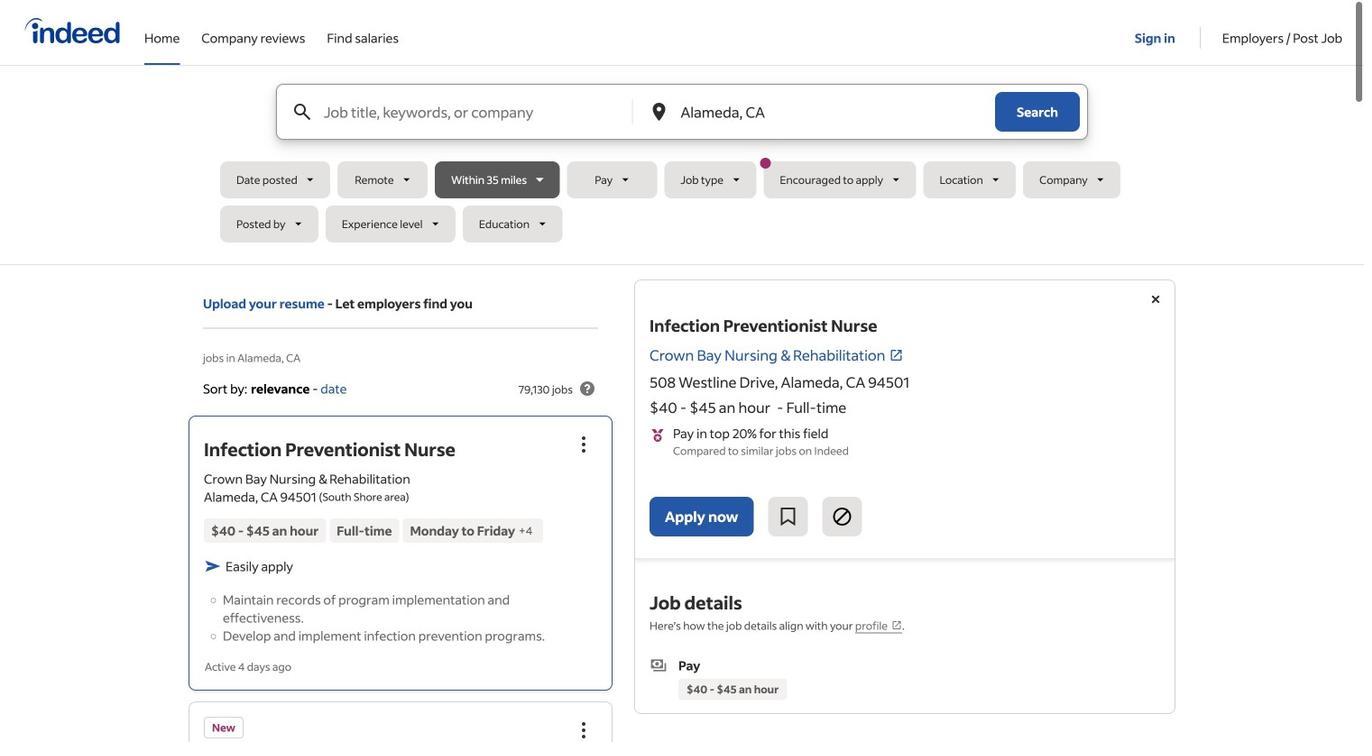 Task type: vqa. For each thing, say whether or not it's contained in the screenshot.
search: Job title, keywords, or company text box
yes



Task type: locate. For each thing, give the bounding box(es) containing it.
not interested image
[[831, 506, 853, 528]]

None search field
[[220, 84, 1144, 250]]

search: Job title, keywords, or company text field
[[320, 85, 631, 139]]

job actions for registered nurse is collapsed image
[[573, 720, 595, 742]]

crown bay nursing & rehabilitation (opens in a new tab) image
[[889, 348, 904, 363]]

job actions for infection preventionist nurse is collapsed image
[[573, 434, 595, 456]]

help icon image
[[577, 378, 598, 400]]



Task type: describe. For each thing, give the bounding box(es) containing it.
save this job image
[[777, 506, 799, 528]]

Edit location text field
[[677, 85, 959, 139]]

close job details image
[[1145, 289, 1167, 310]]

job preferences (opens in a new window) image
[[892, 620, 902, 631]]



